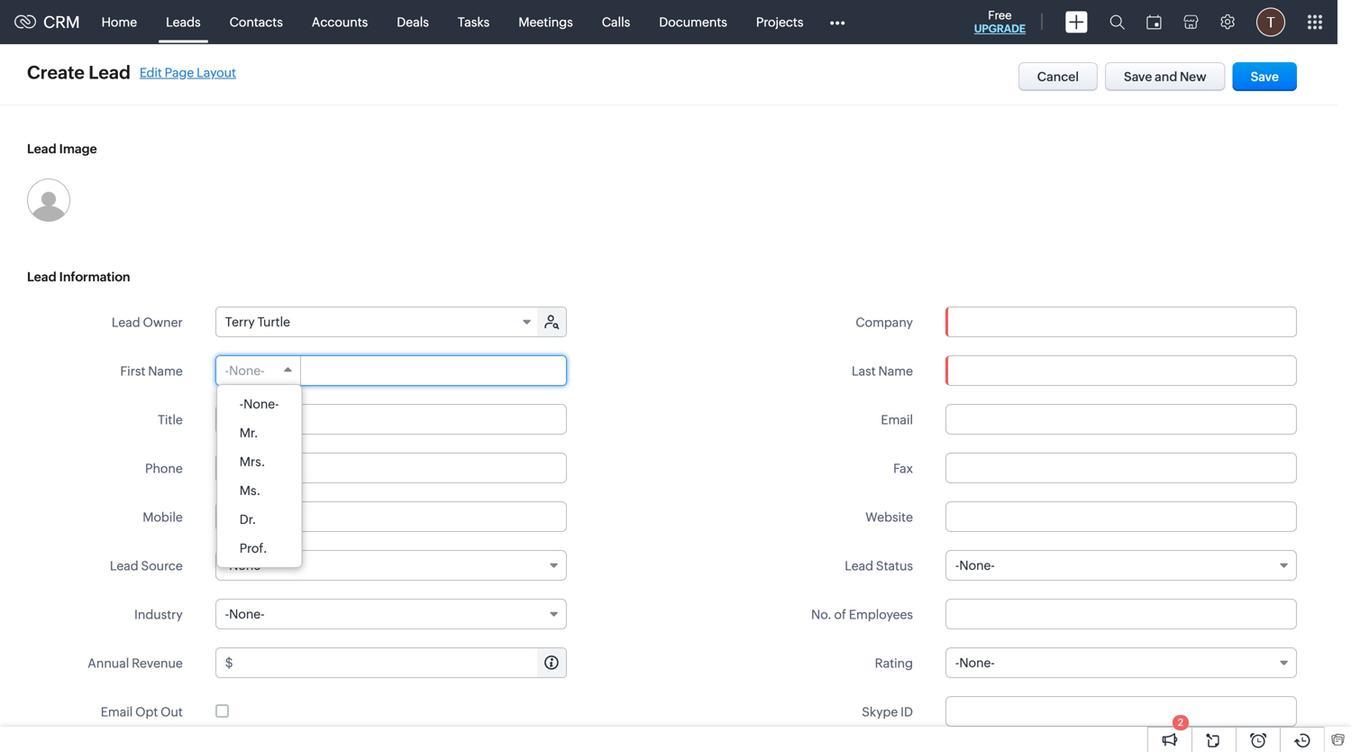 Task type: vqa. For each thing, say whether or not it's contained in the screenshot.
Save button at the top right
yes



Task type: locate. For each thing, give the bounding box(es) containing it.
-none- up -none- option
[[225, 363, 265, 378]]

-none- for lead status
[[956, 558, 995, 573]]

calls
[[602, 15, 631, 29]]

free upgrade
[[975, 9, 1026, 35]]

company
[[856, 315, 913, 330]]

name right first
[[148, 364, 183, 378]]

deals link
[[383, 0, 444, 44]]

1 horizontal spatial save
[[1251, 69, 1279, 84]]

lead left information
[[27, 270, 56, 284]]

of
[[835, 607, 847, 622]]

terry turtle
[[225, 315, 290, 329]]

last
[[852, 364, 876, 378]]

last name
[[852, 364, 913, 378]]

lead information
[[27, 270, 130, 284]]

rating
[[875, 656, 913, 670]]

search image
[[1110, 14, 1125, 30]]

name right last
[[879, 364, 913, 378]]

create lead edit page layout
[[27, 62, 236, 83]]

None text field
[[947, 307, 1297, 336], [215, 404, 567, 435], [215, 453, 567, 483], [946, 501, 1298, 532], [946, 599, 1298, 629], [947, 307, 1297, 336], [215, 404, 567, 435], [215, 453, 567, 483], [946, 501, 1298, 532], [946, 599, 1298, 629]]

image image
[[27, 179, 70, 222]]

1 horizontal spatial email
[[881, 413, 913, 427]]

lead left "source"
[[110, 559, 139, 573]]

lead for lead image
[[27, 142, 56, 156]]

dr.
[[240, 512, 256, 527]]

0 horizontal spatial email
[[101, 705, 133, 719]]

- up the mr.
[[240, 397, 244, 411]]

profile image
[[1257, 8, 1286, 37]]

lead left image
[[27, 142, 56, 156]]

none- up the mr. option
[[244, 397, 279, 411]]

-none- inside option
[[240, 397, 279, 411]]

first
[[120, 364, 146, 378]]

skype
[[862, 705, 898, 719]]

lead left edit
[[89, 62, 131, 83]]

ms. option
[[217, 476, 302, 505]]

-none-
[[225, 363, 265, 378], [240, 397, 279, 411], [225, 558, 265, 573], [956, 558, 995, 573], [225, 607, 265, 621], [956, 656, 995, 670]]

deals
[[397, 15, 429, 29]]

name
[[148, 364, 183, 378], [879, 364, 913, 378]]

ms.
[[240, 483, 261, 498]]

free
[[988, 9, 1012, 22]]

-None- field
[[216, 356, 301, 385], [215, 550, 567, 581], [946, 550, 1298, 581], [215, 599, 567, 629], [946, 647, 1298, 678]]

cancel button
[[1019, 62, 1098, 91]]

1 horizontal spatial name
[[879, 364, 913, 378]]

meetings
[[519, 15, 573, 29]]

None text field
[[946, 355, 1298, 386], [302, 356, 566, 385], [946, 404, 1298, 435], [946, 453, 1298, 483], [215, 501, 567, 532], [236, 648, 566, 677], [946, 696, 1298, 727], [946, 355, 1298, 386], [302, 356, 566, 385], [946, 404, 1298, 435], [946, 453, 1298, 483], [215, 501, 567, 532], [236, 648, 566, 677], [946, 696, 1298, 727]]

home
[[102, 15, 137, 29]]

1 vertical spatial email
[[101, 705, 133, 719]]

email up fax
[[881, 413, 913, 427]]

- up -none- option
[[225, 363, 229, 378]]

list box containing -none-
[[217, 385, 302, 567]]

image
[[59, 142, 97, 156]]

save for save
[[1251, 69, 1279, 84]]

status
[[876, 559, 913, 573]]

0 vertical spatial email
[[881, 413, 913, 427]]

save down profile image
[[1251, 69, 1279, 84]]

none- up $
[[229, 607, 265, 621]]

none- right status
[[960, 558, 995, 573]]

none- right rating
[[960, 656, 995, 670]]

- for lead source
[[225, 558, 229, 573]]

-none- field for lead source
[[215, 550, 567, 581]]

annual
[[88, 656, 129, 670]]

none- for rating
[[960, 656, 995, 670]]

save
[[1124, 69, 1153, 84], [1251, 69, 1279, 84]]

calendar image
[[1147, 15, 1162, 29]]

projects
[[756, 15, 804, 29]]

- right status
[[956, 558, 960, 573]]

0 horizontal spatial save
[[1124, 69, 1153, 84]]

-none- right rating
[[956, 656, 995, 670]]

lead left owner
[[112, 315, 140, 330]]

lead owner
[[112, 315, 183, 330]]

and
[[1155, 69, 1178, 84]]

lead
[[89, 62, 131, 83], [27, 142, 56, 156], [27, 270, 56, 284], [112, 315, 140, 330], [110, 559, 139, 573], [845, 559, 874, 573]]

-
[[225, 363, 229, 378], [240, 397, 244, 411], [225, 558, 229, 573], [956, 558, 960, 573], [225, 607, 229, 621], [956, 656, 960, 670]]

accounts
[[312, 15, 368, 29]]

email
[[881, 413, 913, 427], [101, 705, 133, 719]]

home link
[[87, 0, 152, 44]]

-none- right status
[[956, 558, 995, 573]]

email left the opt
[[101, 705, 133, 719]]

none- down prof.
[[229, 558, 265, 573]]

revenue
[[132, 656, 183, 670]]

mobile
[[143, 510, 183, 524]]

-none- up $
[[225, 607, 265, 621]]

documents link
[[645, 0, 742, 44]]

-none- down prof.
[[225, 558, 265, 573]]

1 save from the left
[[1124, 69, 1153, 84]]

0 horizontal spatial name
[[148, 364, 183, 378]]

website
[[866, 510, 913, 524]]

title
[[158, 413, 183, 427]]

fax
[[894, 461, 913, 476]]

2 save from the left
[[1251, 69, 1279, 84]]

out
[[161, 705, 183, 719]]

first name
[[120, 364, 183, 378]]

2 name from the left
[[879, 364, 913, 378]]

save left and
[[1124, 69, 1153, 84]]

layout
[[197, 65, 236, 80]]

- inside option
[[240, 397, 244, 411]]

name for first name
[[148, 364, 183, 378]]

-none- for lead source
[[225, 558, 265, 573]]

- up $
[[225, 607, 229, 621]]

- right rating
[[956, 656, 960, 670]]

profile element
[[1246, 0, 1297, 44]]

- for rating
[[956, 656, 960, 670]]

1 name from the left
[[148, 364, 183, 378]]

none- for lead status
[[960, 558, 995, 573]]

None field
[[947, 307, 1297, 336]]

lead left status
[[845, 559, 874, 573]]

list box
[[217, 385, 302, 567]]

meetings link
[[504, 0, 588, 44]]

edit
[[140, 65, 162, 80]]

- down dr. option
[[225, 558, 229, 573]]

no. of employees
[[811, 607, 913, 622]]

save for save and new
[[1124, 69, 1153, 84]]

-none- up the mr. option
[[240, 397, 279, 411]]

tasks link
[[444, 0, 504, 44]]

prof.
[[240, 541, 267, 555]]

owner
[[143, 315, 183, 330]]

none-
[[229, 363, 265, 378], [244, 397, 279, 411], [229, 558, 265, 573], [960, 558, 995, 573], [229, 607, 265, 621], [960, 656, 995, 670]]

no.
[[811, 607, 832, 622]]

page
[[165, 65, 194, 80]]

Terry Turtle field
[[216, 307, 539, 336]]



Task type: describe. For each thing, give the bounding box(es) containing it.
projects link
[[742, 0, 818, 44]]

name for last name
[[879, 364, 913, 378]]

contacts
[[230, 15, 283, 29]]

none- up -none- option
[[229, 363, 265, 378]]

save button
[[1233, 62, 1298, 91]]

email for email opt out
[[101, 705, 133, 719]]

lead for lead information
[[27, 270, 56, 284]]

upgrade
[[975, 23, 1026, 35]]

Other Modules field
[[818, 8, 857, 37]]

lead image
[[27, 142, 97, 156]]

edit page layout link
[[140, 65, 236, 80]]

lead status
[[845, 559, 913, 573]]

employees
[[849, 607, 913, 622]]

-none- option
[[217, 390, 302, 418]]

search element
[[1099, 0, 1136, 44]]

create
[[27, 62, 85, 83]]

lead source
[[110, 559, 183, 573]]

none- for lead source
[[229, 558, 265, 573]]

create menu image
[[1066, 11, 1088, 33]]

- for industry
[[225, 607, 229, 621]]

lead for lead source
[[110, 559, 139, 573]]

contacts link
[[215, 0, 297, 44]]

email opt out
[[101, 705, 183, 719]]

phone
[[145, 461, 183, 476]]

new
[[1180, 69, 1207, 84]]

mr. option
[[217, 418, 302, 447]]

opt
[[135, 705, 158, 719]]

skype id
[[862, 705, 913, 719]]

2
[[1178, 717, 1184, 728]]

mrs. option
[[217, 447, 302, 476]]

lead for lead owner
[[112, 315, 140, 330]]

lead for lead status
[[845, 559, 874, 573]]

cancel
[[1038, 69, 1079, 84]]

$
[[225, 656, 233, 670]]

prof. option
[[217, 534, 302, 563]]

id
[[901, 705, 913, 719]]

-none- for industry
[[225, 607, 265, 621]]

mr.
[[240, 426, 258, 440]]

-none- field for industry
[[215, 599, 567, 629]]

save and new
[[1124, 69, 1207, 84]]

calls link
[[588, 0, 645, 44]]

tasks
[[458, 15, 490, 29]]

create menu element
[[1055, 0, 1099, 44]]

terry
[[225, 315, 255, 329]]

email for email
[[881, 413, 913, 427]]

turtle
[[257, 315, 290, 329]]

crm link
[[14, 13, 80, 31]]

industry
[[134, 607, 183, 622]]

source
[[141, 559, 183, 573]]

none- inside option
[[244, 397, 279, 411]]

dr. option
[[217, 505, 302, 534]]

annual revenue
[[88, 656, 183, 670]]

crm
[[43, 13, 80, 31]]

leads link
[[152, 0, 215, 44]]

accounts link
[[297, 0, 383, 44]]

information
[[59, 270, 130, 284]]

- for lead status
[[956, 558, 960, 573]]

-none- field for lead status
[[946, 550, 1298, 581]]

documents
[[659, 15, 728, 29]]

-none- field for rating
[[946, 647, 1298, 678]]

-none- for rating
[[956, 656, 995, 670]]

leads
[[166, 15, 201, 29]]

save and new button
[[1105, 62, 1226, 91]]

none- for industry
[[229, 607, 265, 621]]

mrs.
[[240, 454, 265, 469]]



